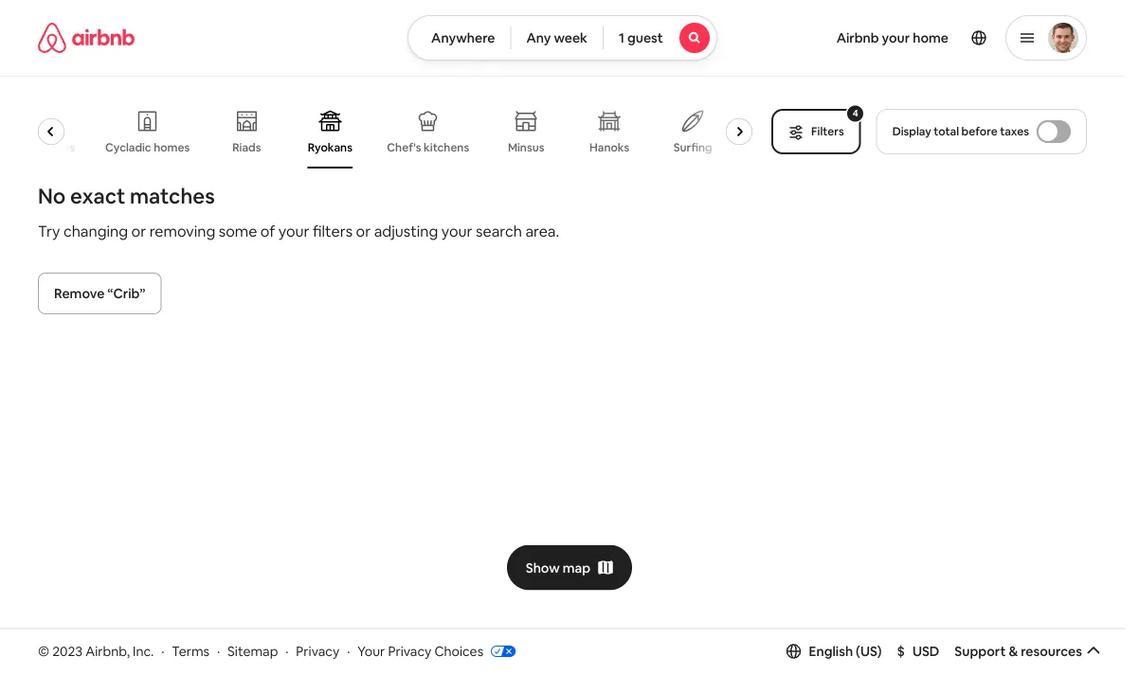 Task type: describe. For each thing, give the bounding box(es) containing it.
show map button
[[507, 546, 633, 591]]

&
[[1009, 644, 1018, 661]]

remove "crib" link
[[38, 273, 162, 315]]

your inside profile element
[[882, 29, 910, 46]]

exact
[[70, 182, 125, 210]]

english (us)
[[809, 644, 882, 661]]

resources
[[1021, 644, 1083, 661]]

usd
[[913, 644, 940, 661]]

adjusting
[[374, 221, 438, 241]]

$
[[897, 644, 905, 661]]

any week
[[527, 29, 588, 46]]

your privacy choices
[[358, 643, 484, 660]]

2 · from the left
[[217, 643, 220, 660]]

remove
[[54, 285, 105, 302]]

cycladic
[[105, 140, 151, 155]]

search
[[476, 221, 522, 241]]

show
[[526, 560, 560, 577]]

hanoks
[[590, 140, 630, 155]]

none search field containing anywhere
[[408, 15, 718, 61]]

grand
[[4, 140, 37, 155]]

pianos
[[40, 140, 75, 155]]

try changing or removing some of your filters or adjusting your search area.
[[38, 221, 560, 241]]

profile element
[[740, 0, 1087, 76]]

display total before taxes button
[[877, 109, 1087, 155]]

inc.
[[133, 643, 154, 660]]

terms link
[[172, 643, 210, 660]]

2 privacy from the left
[[388, 643, 432, 660]]

1 or from the left
[[131, 221, 146, 241]]

1
[[619, 29, 625, 46]]

chef's
[[387, 140, 421, 155]]

any week button
[[510, 15, 604, 61]]

©
[[38, 643, 49, 660]]

1 · from the left
[[161, 643, 164, 660]]

removing
[[149, 221, 215, 241]]

terms · sitemap · privacy
[[172, 643, 340, 660]]

chef's kitchens
[[387, 140, 469, 155]]

before
[[962, 124, 998, 139]]

your
[[358, 643, 385, 660]]

filters
[[812, 124, 844, 139]]

riads
[[232, 140, 261, 155]]

3 · from the left
[[286, 643, 289, 660]]

total
[[934, 124, 959, 139]]

"crib"
[[107, 285, 145, 302]]

of
[[261, 221, 275, 241]]

2 or from the left
[[356, 221, 371, 241]]

2023
[[52, 643, 83, 660]]

$ usd
[[897, 644, 940, 661]]

surfing
[[674, 140, 712, 155]]

anywhere button
[[408, 15, 511, 61]]

support & resources button
[[955, 644, 1102, 661]]



Task type: vqa. For each thing, say whether or not it's contained in the screenshot.
2023
yes



Task type: locate. For each thing, give the bounding box(es) containing it.
your left search
[[442, 221, 473, 241]]

or down no exact matches
[[131, 221, 146, 241]]

1 guest button
[[603, 15, 718, 61]]

taxes
[[1000, 124, 1030, 139]]

0 horizontal spatial or
[[131, 221, 146, 241]]

privacy left your
[[296, 643, 340, 660]]

airbnb your home
[[837, 29, 949, 46]]

airbnb
[[837, 29, 879, 46]]

None search field
[[408, 15, 718, 61]]

· left your
[[347, 643, 350, 660]]

filters
[[313, 221, 353, 241]]

no exact matches
[[38, 182, 215, 210]]

choices
[[435, 643, 484, 660]]

map
[[563, 560, 591, 577]]

minsus
[[508, 140, 545, 155]]

or right filters at the left top
[[356, 221, 371, 241]]

airbnb your home link
[[825, 18, 960, 58]]

no
[[38, 182, 66, 210]]

2 horizontal spatial your
[[882, 29, 910, 46]]

show map
[[526, 560, 591, 577]]

privacy
[[296, 643, 340, 660], [388, 643, 432, 660]]

terms
[[172, 643, 210, 660]]

any
[[527, 29, 551, 46]]

display total before taxes
[[893, 124, 1030, 139]]

area.
[[526, 221, 560, 241]]

your privacy choices link
[[358, 643, 516, 662]]

1 privacy from the left
[[296, 643, 340, 660]]

ryokans
[[308, 140, 353, 155]]

support & resources
[[955, 644, 1083, 661]]

privacy link
[[296, 643, 340, 660]]

your left home
[[882, 29, 910, 46]]

(us)
[[856, 644, 882, 661]]

your
[[882, 29, 910, 46], [279, 221, 310, 241], [442, 221, 473, 241]]

try
[[38, 221, 60, 241]]

privacy right your
[[388, 643, 432, 660]]

1 horizontal spatial privacy
[[388, 643, 432, 660]]

homes
[[154, 140, 190, 155]]

changing
[[63, 221, 128, 241]]

airbnb,
[[86, 643, 130, 660]]

4 · from the left
[[347, 643, 350, 660]]

1 horizontal spatial your
[[442, 221, 473, 241]]

·
[[161, 643, 164, 660], [217, 643, 220, 660], [286, 643, 289, 660], [347, 643, 350, 660]]

0 horizontal spatial your
[[279, 221, 310, 241]]

filters button
[[772, 109, 861, 155]]

· right inc.
[[161, 643, 164, 660]]

english (us) button
[[786, 644, 882, 661]]

© 2023 airbnb, inc. ·
[[38, 643, 164, 660]]

remove "crib"
[[54, 285, 145, 302]]

or
[[131, 221, 146, 241], [356, 221, 371, 241]]

kitchens
[[424, 140, 469, 155]]

0 horizontal spatial privacy
[[296, 643, 340, 660]]

guest
[[628, 29, 663, 46]]

1 guest
[[619, 29, 663, 46]]

sitemap link
[[228, 643, 278, 660]]

1 horizontal spatial or
[[356, 221, 371, 241]]

anywhere
[[431, 29, 495, 46]]

home
[[913, 29, 949, 46]]

· left privacy link
[[286, 643, 289, 660]]

display
[[893, 124, 932, 139]]

group containing grand pianos
[[4, 95, 760, 169]]

cycladic homes
[[105, 140, 190, 155]]

grand pianos
[[4, 140, 75, 155]]

· right terms link
[[217, 643, 220, 660]]

week
[[554, 29, 588, 46]]

english
[[809, 644, 853, 661]]

sitemap
[[228, 643, 278, 660]]

group
[[4, 95, 760, 169]]

support
[[955, 644, 1006, 661]]

some
[[219, 221, 257, 241]]

your right of
[[279, 221, 310, 241]]

matches
[[130, 182, 215, 210]]



